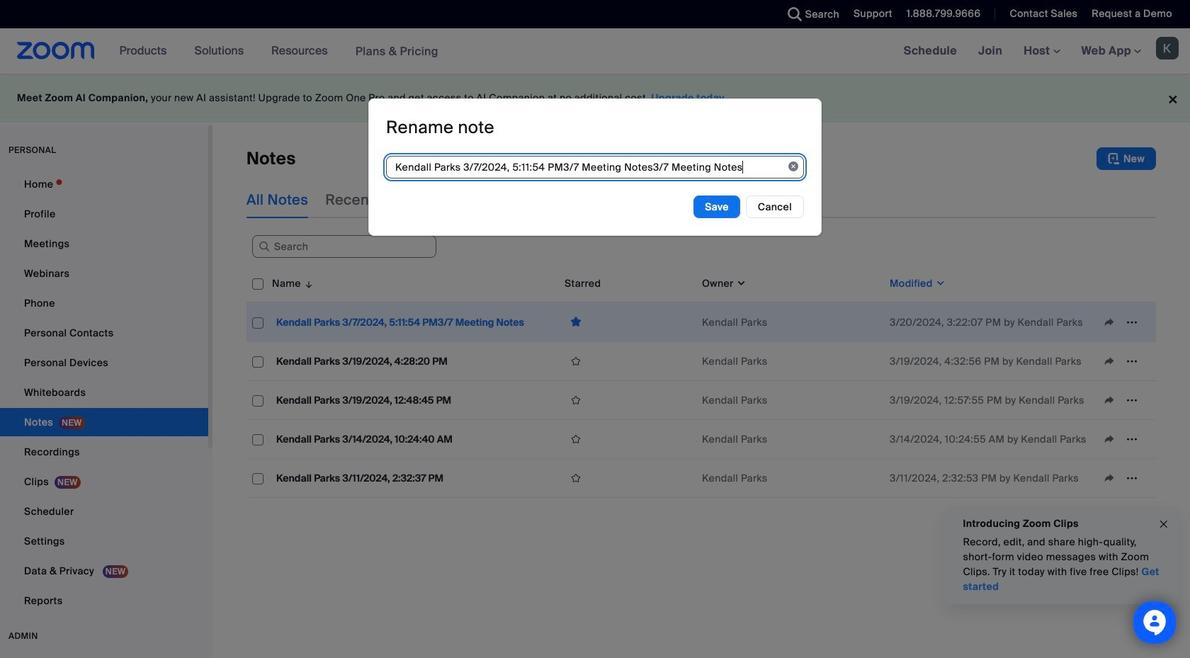 Task type: vqa. For each thing, say whether or not it's contained in the screenshot.
with within Tabs of all whiteboard page tab list
no



Task type: locate. For each thing, give the bounding box(es) containing it.
product information navigation
[[109, 28, 449, 74]]

dialog
[[369, 99, 822, 236]]

arrow down image
[[301, 275, 314, 292]]

footer
[[0, 74, 1191, 123]]

heading
[[386, 116, 495, 138]]

application
[[247, 265, 1157, 498], [565, 311, 691, 333], [565, 351, 691, 372], [565, 390, 691, 411], [565, 429, 691, 450], [565, 468, 691, 489]]

zoom logo image
[[17, 42, 95, 60]]

banner
[[0, 28, 1191, 74]]



Task type: describe. For each thing, give the bounding box(es) containing it.
tabs of all notes page tab list
[[247, 181, 701, 218]]

meetings navigation
[[894, 28, 1191, 74]]

close image
[[1159, 516, 1170, 533]]

personal menu menu
[[0, 170, 208, 617]]

Note title text field
[[386, 156, 804, 179]]

Search text field
[[252, 235, 437, 258]]



